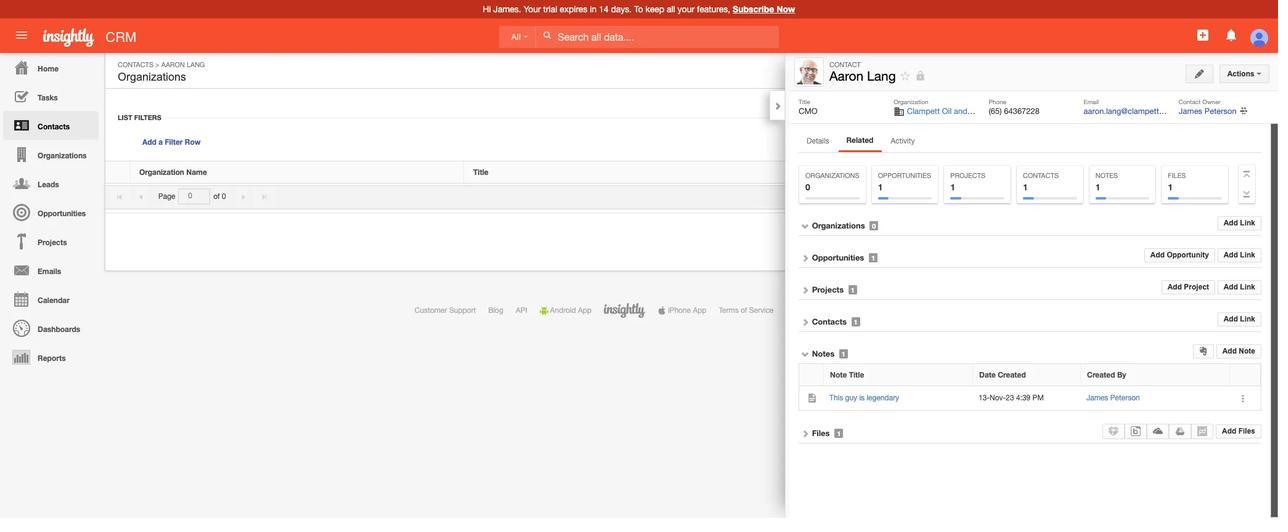 Task type: locate. For each thing, give the bounding box(es) containing it.
related link
[[839, 133, 881, 150]]

1 vertical spatial details
[[808, 168, 832, 177]]

2 horizontal spatial created
[[1159, 168, 1187, 177]]

add
[[1183, 67, 1197, 75], [142, 137, 157, 147], [1224, 219, 1239, 228], [1151, 251, 1165, 260], [1224, 251, 1239, 260], [1168, 283, 1183, 292], [1224, 283, 1239, 292], [1224, 315, 1239, 324], [1223, 347, 1237, 356], [1223, 427, 1237, 436]]

add link button right project
[[1218, 281, 1262, 295]]

projects link
[[3, 227, 99, 256], [812, 285, 844, 295]]

blog
[[488, 306, 504, 315]]

1 horizontal spatial projects
[[812, 285, 844, 295]]

add right project
[[1224, 283, 1239, 292]]

2 horizontal spatial files
[[1239, 427, 1256, 436]]

1 horizontal spatial contacts link
[[118, 61, 154, 68]]

processing
[[863, 306, 899, 315]]

chevron down image down organizations 0
[[802, 222, 810, 231]]

0 horizontal spatial organization
[[139, 168, 184, 177]]

0 horizontal spatial contacts link
[[3, 111, 99, 140]]

1 horizontal spatial james
[[1179, 107, 1203, 116]]

add project link
[[1162, 281, 1216, 295]]

0 horizontal spatial contact
[[830, 61, 861, 68]]

email
[[1084, 98, 1099, 105]]

singapore
[[989, 107, 1026, 116]]

1 vertical spatial james
[[1087, 394, 1109, 402]]

0 vertical spatial contacts link
[[118, 61, 154, 68]]

files up 'no'
[[1169, 172, 1187, 179]]

project
[[1185, 283, 1210, 292]]

1 right organizations 0
[[878, 182, 883, 192]]

white image
[[543, 31, 552, 39]]

expires
[[560, 4, 588, 14]]

1 horizontal spatial opportunities
[[812, 253, 865, 263]]

organizations link up leads
[[3, 140, 99, 169]]

1 horizontal spatial files
[[1169, 172, 1187, 179]]

note
[[1240, 347, 1256, 356], [831, 371, 847, 380]]

0 horizontal spatial 0
[[222, 192, 226, 201]]

0 vertical spatial projects
[[951, 172, 986, 179]]

1 vertical spatial of
[[741, 306, 748, 315]]

add right the evernote image
[[1223, 347, 1237, 356]]

peterson
[[1205, 107, 1237, 116], [1111, 394, 1140, 402]]

this guy is legendary link
[[830, 394, 906, 402]]

1 inside files 1
[[1169, 182, 1173, 192]]

organizations down details link
[[806, 172, 860, 179]]

chevron down image
[[802, 222, 810, 231], [802, 350, 810, 359]]

2 app from the left
[[693, 306, 707, 315]]

0 horizontal spatial james peterson
[[1087, 394, 1140, 402]]

0 horizontal spatial note
[[831, 371, 847, 380]]

0 vertical spatial notes
[[1096, 172, 1119, 179]]

all
[[511, 32, 521, 42]]

1 horizontal spatial projects link
[[812, 285, 844, 295]]

projects link up policy
[[812, 285, 844, 295]]

contacts link left >
[[118, 61, 154, 68]]

add up contact owner
[[1183, 67, 1197, 75]]

opportunities link down leads
[[3, 198, 99, 227]]

contact for contact owner
[[1179, 98, 1201, 105]]

1 vertical spatial organizations link
[[812, 221, 865, 231]]

opportunities link up data
[[812, 253, 865, 263]]

files inside add files button
[[1239, 427, 1256, 436]]

email aaron.lang@clampett.com
[[1084, 98, 1178, 116]]

1 vertical spatial notes
[[812, 349, 835, 359]]

created
[[1159, 168, 1187, 177], [998, 371, 1026, 380], [1088, 371, 1116, 380]]

details inside row
[[808, 168, 832, 177]]

1 right the "notes" "link"
[[842, 350, 846, 358]]

add up "add note"
[[1224, 315, 1239, 324]]

note right the evernote image
[[1240, 347, 1256, 356]]

notes
[[1096, 172, 1119, 179], [812, 349, 835, 359]]

organizations button
[[115, 68, 189, 86]]

organization up page
[[139, 168, 184, 177]]

change record owner image
[[1240, 106, 1248, 117]]

app right android
[[578, 306, 592, 315]]

2 chevron right image from the top
[[802, 286, 810, 295]]

0
[[806, 182, 811, 192], [222, 192, 226, 201], [873, 222, 876, 230]]

files down this
[[812, 428, 830, 438]]

add link
[[1183, 67, 1215, 75], [1224, 219, 1256, 228], [1224, 251, 1256, 260], [1224, 283, 1256, 292], [1224, 315, 1256, 324]]

android app link
[[540, 306, 592, 315]]

contact right contact 'image'
[[830, 61, 861, 68]]

chevron right image
[[802, 254, 810, 263], [802, 286, 810, 295], [802, 318, 810, 327], [802, 430, 810, 438]]

subscribe
[[733, 4, 775, 14]]

lang left follow image
[[868, 68, 896, 83]]

aaron lang link
[[161, 61, 205, 68]]

1 vertical spatial contacts link
[[3, 111, 99, 140]]

title for title cmo
[[799, 98, 811, 105]]

james peterson down owner
[[1179, 107, 1237, 116]]

phone (65) 64367228
[[989, 98, 1040, 116]]

legendary
[[867, 394, 900, 402]]

aaron right contact 'image'
[[830, 68, 864, 83]]

chevron down image left the "notes" "link"
[[802, 350, 810, 359]]

1 horizontal spatial contact
[[1179, 98, 1201, 105]]

1 horizontal spatial lang
[[868, 68, 896, 83]]

of right terms
[[741, 306, 748, 315]]

1 vertical spatial organization
[[139, 168, 184, 177]]

created up 'no'
[[1159, 168, 1187, 177]]

a
[[159, 137, 163, 147]]

james peterson down created by
[[1087, 394, 1140, 402]]

contacts inside navigation
[[38, 122, 70, 131]]

column header
[[105, 162, 130, 184]]

service
[[750, 306, 774, 315]]

app right iphone
[[693, 306, 707, 315]]

0 vertical spatial contact
[[830, 61, 861, 68]]

0 horizontal spatial files
[[812, 428, 830, 438]]

1 right "opportunities 1"
[[951, 182, 956, 192]]

add link button right opportunity at the right
[[1218, 249, 1262, 263]]

created for date created
[[998, 371, 1026, 380]]

files right "link files from pandadoc to this" icon
[[1239, 427, 1256, 436]]

0 vertical spatial peterson
[[1205, 107, 1237, 116]]

files 1
[[1169, 172, 1187, 192]]

add files button
[[1216, 425, 1262, 439]]

1 vertical spatial james peterson
[[1087, 394, 1140, 402]]

1 chevron down image from the top
[[802, 222, 810, 231]]

items
[[1184, 192, 1202, 201]]

1 horizontal spatial organization
[[894, 98, 929, 105]]

add left opportunity at the right
[[1151, 251, 1165, 260]]

home
[[38, 64, 59, 73]]

0 inside organizations 0
[[806, 182, 811, 192]]

2 horizontal spatial projects
[[951, 172, 986, 179]]

link files from pandadoc to this image
[[1198, 427, 1208, 436]]

opportunities up data
[[812, 253, 865, 263]]

details down details link
[[808, 168, 832, 177]]

1 horizontal spatial notes
[[1096, 172, 1119, 179]]

aaron
[[161, 61, 185, 68], [830, 68, 864, 83]]

2 horizontal spatial opportunities
[[878, 172, 932, 179]]

link files from google drive to this image
[[1176, 427, 1186, 436]]

13-nov-23 4:39 pm cell
[[974, 387, 1081, 411]]

notes link
[[812, 349, 835, 359]]

2 horizontal spatial contacts link
[[812, 317, 847, 327]]

0 vertical spatial organization
[[894, 98, 929, 105]]

james down created by
[[1087, 394, 1109, 402]]

clampett
[[907, 107, 940, 116]]

0 horizontal spatial organizations link
[[3, 140, 99, 169]]

james down contact owner
[[1179, 107, 1203, 116]]

0 vertical spatial note
[[1240, 347, 1256, 356]]

add note link
[[1217, 345, 1262, 359]]

james peterson link down owner
[[1179, 107, 1237, 116]]

created up 13-nov-23 4:39 pm
[[998, 371, 1026, 380]]

created by
[[1088, 371, 1127, 380]]

add link up contact owner
[[1183, 67, 1215, 75]]

contact left owner
[[1179, 98, 1201, 105]]

row containing this guy is legendary
[[800, 387, 1262, 411]]

1 vertical spatial title
[[474, 168, 489, 177]]

title inside "title cmo"
[[799, 98, 811, 105]]

notes for notes 1
[[1096, 172, 1119, 179]]

title cmo
[[799, 98, 818, 116]]

1 horizontal spatial of
[[741, 306, 748, 315]]

organization inside row
[[139, 168, 184, 177]]

created left by
[[1088, 371, 1116, 380]]

1 down link created
[[1169, 182, 1173, 192]]

1 vertical spatial peterson
[[1111, 394, 1140, 402]]

1 horizontal spatial note
[[1240, 347, 1256, 356]]

filters
[[134, 113, 161, 121]]

0 horizontal spatial peterson
[[1111, 394, 1140, 402]]

note inside add note link
[[1240, 347, 1256, 356]]

0 horizontal spatial app
[[578, 306, 592, 315]]

1 horizontal spatial organizations link
[[812, 221, 865, 231]]

2 chevron down image from the top
[[802, 350, 810, 359]]

in
[[590, 4, 597, 14]]

1 vertical spatial opportunities link
[[812, 253, 865, 263]]

0 vertical spatial projects link
[[3, 227, 99, 256]]

1 horizontal spatial created
[[1088, 371, 1116, 380]]

of
[[213, 192, 220, 201], [741, 306, 748, 315]]

organization
[[894, 98, 929, 105], [139, 168, 184, 177]]

opportunities
[[878, 172, 932, 179], [38, 209, 86, 218], [812, 253, 865, 263]]

opportunities down activity link
[[878, 172, 932, 179]]

0 horizontal spatial aaron
[[161, 61, 185, 68]]

app
[[578, 306, 592, 315], [693, 306, 707, 315]]

organizations 0
[[806, 172, 860, 192]]

details
[[807, 137, 830, 146], [808, 168, 832, 177]]

navigation containing home
[[0, 53, 99, 372]]

0 horizontal spatial lang
[[187, 61, 205, 68]]

0 horizontal spatial title
[[474, 168, 489, 177]]

contacts link down policy
[[812, 317, 847, 327]]

files for files
[[812, 428, 830, 438]]

1 vertical spatial projects
[[38, 238, 67, 247]]

1 right "projects 1"
[[1024, 182, 1028, 192]]

clampett oil and gas, singapore
[[907, 107, 1026, 116]]

organization up the clampett
[[894, 98, 929, 105]]

0 horizontal spatial james
[[1087, 394, 1109, 402]]

james peterson link
[[1179, 107, 1237, 116], [1087, 394, 1140, 402]]

privacy
[[786, 306, 811, 315]]

1 right 'contacts 1'
[[1096, 182, 1101, 192]]

1 down data
[[854, 318, 858, 326]]

notes left link created
[[1096, 172, 1119, 179]]

data processing addendum
[[845, 306, 938, 315]]

files
[[1169, 172, 1187, 179], [1239, 427, 1256, 436], [812, 428, 830, 438]]

cmo
[[799, 107, 818, 116]]

add right "link files from pandadoc to this" icon
[[1223, 427, 1237, 436]]

0 vertical spatial chevron down image
[[802, 222, 810, 231]]

your
[[524, 4, 541, 14]]

notes 1
[[1096, 172, 1119, 192]]

0 for of 0
[[222, 192, 226, 201]]

0 horizontal spatial notes
[[812, 349, 835, 359]]

0 horizontal spatial james peterson link
[[1087, 394, 1140, 402]]

no items to display
[[1173, 192, 1236, 201]]

add project
[[1168, 283, 1210, 292]]

1 horizontal spatial 0
[[806, 182, 811, 192]]

aaron inside contacts > aaron lang organizations
[[161, 61, 185, 68]]

1 app from the left
[[578, 306, 592, 315]]

0 vertical spatial of
[[213, 192, 220, 201]]

Search all data.... text field
[[537, 26, 780, 48]]

contacts inside contacts > aaron lang organizations
[[118, 61, 154, 68]]

add link button
[[1175, 62, 1223, 80], [1218, 217, 1262, 231], [1218, 249, 1262, 263], [1218, 281, 1262, 295], [1218, 313, 1262, 327]]

organization for organization
[[894, 98, 929, 105]]

0 vertical spatial organizations link
[[3, 140, 99, 169]]

row containing organization name
[[105, 162, 1247, 184]]

1 horizontal spatial title
[[799, 98, 811, 105]]

organizations up the leads link
[[38, 151, 87, 160]]

projects
[[951, 172, 986, 179], [38, 238, 67, 247], [812, 285, 844, 295]]

0 vertical spatial opportunities link
[[3, 198, 99, 227]]

note up this
[[831, 371, 847, 380]]

actions button
[[1220, 65, 1270, 83]]

1 horizontal spatial app
[[693, 306, 707, 315]]

1 inside 'contacts 1'
[[1024, 182, 1028, 192]]

contact owner
[[1179, 98, 1221, 105]]

title
[[799, 98, 811, 105], [474, 168, 489, 177], [849, 371, 865, 380]]

reports
[[38, 354, 66, 363]]

calendar
[[38, 296, 70, 305]]

of right page
[[213, 192, 220, 201]]

2 vertical spatial title
[[849, 371, 865, 380]]

tasks link
[[3, 82, 99, 111]]

details down cmo
[[807, 137, 830, 146]]

link
[[1199, 67, 1215, 75], [1142, 168, 1157, 177], [1241, 219, 1256, 228], [1241, 251, 1256, 260], [1241, 283, 1256, 292], [1241, 315, 1256, 324]]

0 horizontal spatial of
[[213, 192, 220, 201]]

organizations down >
[[118, 71, 186, 83]]

1 vertical spatial contact
[[1179, 98, 1201, 105]]

support
[[449, 306, 476, 315]]

1 inside "projects 1"
[[951, 182, 956, 192]]

opportunities down leads
[[38, 209, 86, 218]]

aaron right >
[[161, 61, 185, 68]]

peterson down by
[[1111, 394, 1140, 402]]

0 horizontal spatial projects
[[38, 238, 67, 247]]

1 horizontal spatial james peterson link
[[1179, 107, 1237, 116]]

lang inside contacts > aaron lang organizations
[[187, 61, 205, 68]]

1 vertical spatial opportunities
[[38, 209, 86, 218]]

0 horizontal spatial opportunities
[[38, 209, 86, 218]]

peterson down owner
[[1205, 107, 1237, 116]]

projects inside navigation
[[38, 238, 67, 247]]

notes up note title
[[812, 349, 835, 359]]

0 horizontal spatial opportunities link
[[3, 198, 99, 227]]

clampett oil and gas, singapore link
[[907, 107, 1026, 116]]

0 horizontal spatial projects link
[[3, 227, 99, 256]]

organizations link down organizations 0
[[812, 221, 865, 231]]

chevron right image
[[774, 102, 782, 110]]

1 vertical spatial projects link
[[812, 285, 844, 295]]

1 horizontal spatial peterson
[[1205, 107, 1237, 116]]

4 chevron right image from the top
[[802, 430, 810, 438]]

3 chevron right image from the top
[[802, 318, 810, 327]]

organization name
[[139, 168, 207, 177]]

details link
[[799, 133, 838, 152]]

0 vertical spatial james peterson
[[1179, 107, 1237, 116]]

1 vertical spatial chevron down image
[[802, 350, 810, 359]]

james peterson link down created by
[[1087, 394, 1140, 402]]

0 vertical spatial title
[[799, 98, 811, 105]]

oil
[[943, 107, 952, 116]]

organizations link
[[3, 140, 99, 169], [812, 221, 865, 231]]

link files from dropbox to this image
[[1109, 427, 1119, 436]]

leads
[[38, 180, 59, 189]]

0 horizontal spatial created
[[998, 371, 1026, 380]]

lang
[[187, 61, 205, 68], [868, 68, 896, 83]]

1 vertical spatial note
[[831, 371, 847, 380]]

row
[[105, 162, 1247, 184], [800, 364, 1262, 387], [800, 387, 1262, 411]]

1 chevron right image from the top
[[802, 254, 810, 263]]

1 horizontal spatial opportunities link
[[812, 253, 865, 263]]

lang right >
[[187, 61, 205, 68]]

all
[[667, 4, 676, 14]]

chevron right image for files
[[802, 430, 810, 438]]

note inside row
[[831, 371, 847, 380]]

1 inside "opportunities 1"
[[878, 182, 883, 192]]

navigation
[[0, 53, 99, 372]]

peterson inside row
[[1111, 394, 1140, 402]]

projects link up emails
[[3, 227, 99, 256]]

contacts 1
[[1024, 172, 1059, 192]]

contacts link down tasks
[[3, 111, 99, 140]]

add left the a
[[142, 137, 157, 147]]

contacts link
[[118, 61, 154, 68], [3, 111, 99, 140], [812, 317, 847, 327]]

privacy policy link
[[786, 306, 833, 315]]

1 vertical spatial james peterson link
[[1087, 394, 1140, 402]]

0 vertical spatial james
[[1179, 107, 1203, 116]]



Task type: vqa. For each thing, say whether or not it's contained in the screenshot.
1st FOR from the top
no



Task type: describe. For each thing, give the bounding box(es) containing it.
aaron.lang@clampett.com link
[[1084, 107, 1178, 116]]

23
[[1006, 394, 1015, 402]]

james.
[[494, 4, 521, 14]]

chevron right image for opportunities
[[802, 254, 810, 263]]

customer support
[[415, 306, 476, 315]]

is
[[860, 394, 865, 402]]

opportunities 1
[[878, 172, 932, 192]]

android
[[550, 306, 576, 315]]

add files
[[1223, 427, 1256, 436]]

0 for organizations 0
[[806, 182, 811, 192]]

chevron right image for contacts
[[802, 318, 810, 327]]

link files from box to this image
[[1132, 427, 1141, 436]]

(65)
[[989, 107, 1002, 116]]

name
[[186, 168, 207, 177]]

home link
[[3, 53, 99, 82]]

gas,
[[970, 107, 987, 116]]

organizations down organizations 0
[[812, 221, 865, 231]]

owner
[[1203, 98, 1221, 105]]

subscribe now link
[[733, 4, 796, 14]]

record permissions image
[[915, 68, 926, 83]]

add down display
[[1224, 219, 1239, 228]]

organization for organization name
[[139, 168, 184, 177]]

date
[[980, 371, 996, 380]]

add opportunity link
[[1145, 249, 1216, 263]]

add link up "add note"
[[1224, 315, 1256, 324]]

nov-
[[990, 394, 1006, 402]]

13-nov-23 4:39 pm
[[979, 394, 1044, 402]]

add link button up contact owner
[[1175, 62, 1223, 80]]

dashboards link
[[3, 314, 99, 343]]

hi james. your trial expires in 14 days. to keep all your features, subscribe now
[[483, 4, 796, 14]]

1 up data
[[851, 286, 855, 294]]

this
[[830, 394, 844, 402]]

2 vertical spatial opportunities
[[812, 253, 865, 263]]

organizations inside navigation
[[38, 151, 87, 160]]

features,
[[697, 4, 731, 14]]

data
[[845, 306, 861, 315]]

notes for notes
[[812, 349, 835, 359]]

related
[[847, 136, 874, 145]]

notifications image
[[1224, 28, 1239, 43]]

add inside button
[[1223, 427, 1237, 436]]

contact for contact
[[830, 61, 861, 68]]

title for title
[[474, 168, 489, 177]]

add opportunity
[[1151, 251, 1210, 260]]

to
[[1204, 192, 1211, 201]]

list filters
[[118, 113, 161, 121]]

opportunity
[[1167, 251, 1210, 260]]

2 horizontal spatial title
[[849, 371, 865, 380]]

james peterson link inside row
[[1087, 394, 1140, 402]]

row
[[185, 137, 201, 147]]

now
[[777, 4, 796, 14]]

0 vertical spatial james peterson link
[[1179, 107, 1237, 116]]

add link right opportunity at the right
[[1224, 251, 1256, 260]]

files link
[[812, 428, 830, 438]]

1 horizontal spatial aaron
[[830, 68, 864, 83]]

filter
[[165, 137, 183, 147]]

actions
[[1228, 70, 1257, 78]]

2 vertical spatial projects
[[812, 285, 844, 295]]

page
[[158, 192, 175, 201]]

chevron down image for organizations
[[802, 222, 810, 231]]

1 inside notes 1
[[1096, 182, 1101, 192]]

opportunities inside "link"
[[38, 209, 86, 218]]

1 up processing
[[872, 254, 876, 262]]

follow image
[[900, 70, 912, 82]]

policy
[[813, 306, 833, 315]]

0 vertical spatial opportunities
[[878, 172, 932, 179]]

iphone
[[668, 306, 691, 315]]

row containing note title
[[800, 364, 1262, 387]]

link files from microsoft onedrive to this image
[[1154, 427, 1164, 436]]

4:39
[[1017, 394, 1031, 402]]

1 horizontal spatial james peterson
[[1179, 107, 1237, 116]]

chevron down image for notes
[[802, 350, 810, 359]]

add note
[[1223, 347, 1256, 356]]

contacts > aaron lang organizations
[[118, 61, 205, 83]]

contact image
[[797, 60, 822, 84]]

2 horizontal spatial 0
[[873, 222, 876, 230]]

and
[[954, 107, 968, 116]]

guy
[[846, 394, 858, 402]]

2 vertical spatial contacts link
[[812, 317, 847, 327]]

reports link
[[3, 343, 99, 372]]

evernote image
[[1200, 347, 1209, 356]]

add left project
[[1168, 283, 1183, 292]]

iphone app link
[[658, 306, 707, 315]]

terms
[[719, 306, 739, 315]]

trial
[[544, 4, 558, 14]]

all link
[[499, 26, 536, 48]]

date created
[[980, 371, 1026, 380]]

blog link
[[488, 306, 504, 315]]

note title
[[831, 371, 865, 380]]

api link
[[516, 306, 528, 315]]

add link button up "add note"
[[1218, 313, 1262, 327]]

no
[[1173, 192, 1182, 201]]

link created
[[1142, 168, 1187, 177]]

customer
[[415, 306, 447, 315]]

of 0
[[213, 192, 226, 201]]

organizations inside contacts > aaron lang organizations
[[118, 71, 186, 83]]

your
[[678, 4, 695, 14]]

pm
[[1033, 394, 1044, 402]]

add right opportunity at the right
[[1224, 251, 1239, 260]]

opportunities link inside navigation
[[3, 198, 99, 227]]

chevron right image for projects
[[802, 286, 810, 295]]

add a filter row
[[142, 137, 201, 147]]

add link down display
[[1224, 219, 1256, 228]]

projects 1
[[951, 172, 986, 192]]

14
[[599, 4, 609, 14]]

addendum
[[901, 306, 938, 315]]

james peterson inside row
[[1087, 394, 1140, 402]]

0 vertical spatial details
[[807, 137, 830, 146]]

terms of service link
[[719, 306, 774, 315]]

files for files 1
[[1169, 172, 1187, 179]]

add link button down display
[[1218, 217, 1262, 231]]

tasks
[[38, 93, 58, 102]]

display
[[1213, 192, 1236, 201]]

dashboards
[[38, 325, 80, 334]]

aaron lang
[[830, 68, 896, 83]]

to
[[635, 4, 643, 14]]

1 right files "link"
[[837, 430, 841, 438]]

by
[[1118, 371, 1127, 380]]

calendar link
[[3, 285, 99, 314]]

created for link created
[[1159, 168, 1187, 177]]

app for iphone app
[[693, 306, 707, 315]]

james inside row
[[1087, 394, 1109, 402]]

emails link
[[3, 256, 99, 285]]

keep
[[646, 4, 665, 14]]

app for android app
[[578, 306, 592, 315]]

64367228
[[1005, 107, 1040, 116]]

add link right project
[[1224, 283, 1256, 292]]

this guy is legendary
[[830, 394, 900, 402]]



